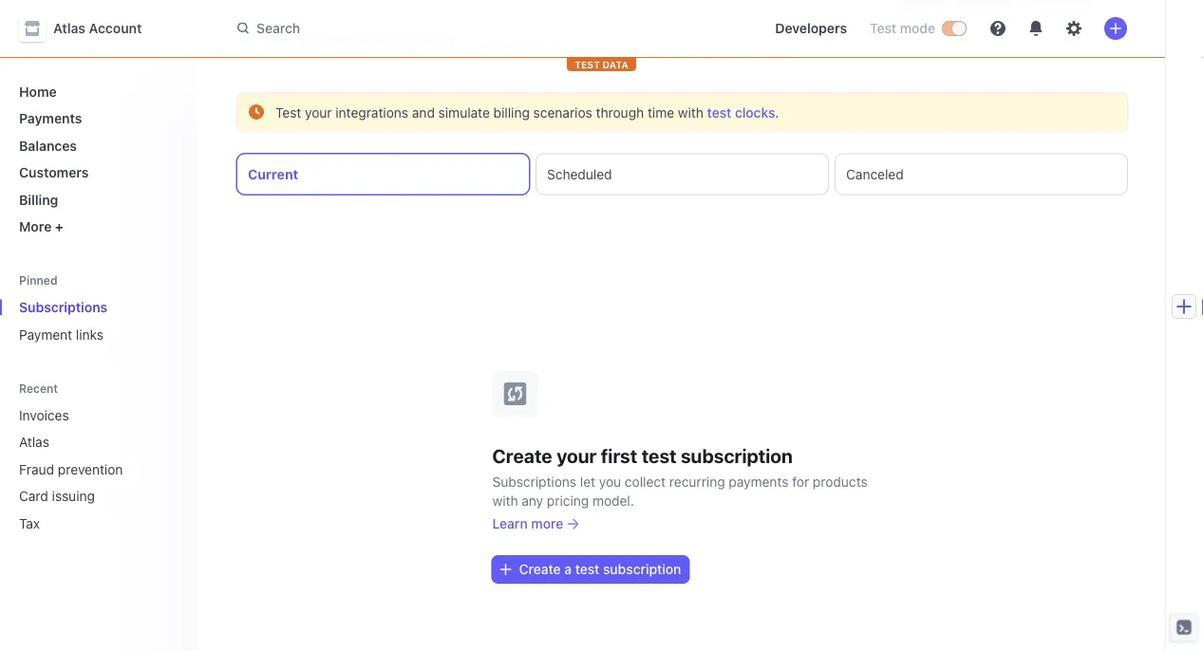 Task type: locate. For each thing, give the bounding box(es) containing it.
your up let
[[557, 445, 597, 467]]

recent element
[[0, 400, 200, 539]]

0 horizontal spatial test
[[576, 562, 600, 578]]

search
[[257, 20, 300, 36]]

1 horizontal spatial your
[[557, 445, 597, 467]]

your
[[305, 105, 332, 120], [557, 445, 597, 467]]

0 horizontal spatial with
[[493, 494, 518, 509]]

your for create
[[557, 445, 597, 467]]

test
[[870, 20, 897, 36], [276, 105, 301, 120]]

test for test mode
[[870, 20, 897, 36]]

current button
[[238, 154, 529, 194]]

atlas inside button
[[53, 20, 86, 36]]

create left a
[[519, 562, 561, 578]]

payments
[[19, 111, 82, 126]]

with up learn
[[493, 494, 518, 509]]

0 horizontal spatial test
[[276, 105, 301, 120]]

1 horizontal spatial subscriptions
[[493, 475, 577, 490]]

+
[[55, 219, 64, 235]]

developers link
[[768, 13, 855, 44]]

pinned element
[[11, 292, 184, 350]]

atlas inside recent element
[[19, 435, 49, 450]]

settings image
[[1067, 21, 1082, 36]]

subscriptions up payment links
[[19, 300, 108, 315]]

0 vertical spatial atlas
[[53, 20, 86, 36]]

test for test your integrations and simulate billing scenarios through time with test clocks .
[[276, 105, 301, 120]]

test
[[708, 105, 732, 120], [642, 445, 677, 467], [576, 562, 600, 578]]

current
[[248, 166, 299, 182]]

scheduled
[[547, 166, 612, 182]]

with right time
[[678, 105, 704, 120]]

subscriptions up any
[[493, 475, 577, 490]]

subscriptions inside subscriptions link
[[19, 300, 108, 315]]

2 vertical spatial test
[[576, 562, 600, 578]]

for
[[793, 475, 810, 490]]

test data
[[575, 59, 629, 70]]

1 vertical spatial test
[[642, 445, 677, 467]]

tab list
[[238, 154, 1128, 194]]

atlas left the "account"
[[53, 20, 86, 36]]

customers link
[[11, 157, 184, 188]]

svg image
[[500, 564, 512, 576]]

1 horizontal spatial test
[[870, 20, 897, 36]]

card issuing link
[[11, 481, 158, 512]]

with
[[678, 105, 704, 120], [493, 494, 518, 509]]

test left clocks
[[708, 105, 732, 120]]

atlas account
[[53, 20, 142, 36]]

account
[[89, 20, 142, 36]]

test left mode
[[870, 20, 897, 36]]

create a test subscription
[[519, 562, 682, 578]]

let
[[580, 475, 596, 490]]

model.
[[593, 494, 635, 509]]

create your first test subscription
[[493, 445, 793, 467]]

1 horizontal spatial atlas
[[53, 20, 86, 36]]

.
[[776, 105, 780, 120]]

collect
[[625, 475, 666, 490]]

data
[[603, 59, 629, 70]]

tab list containing current
[[238, 154, 1128, 194]]

subscriptions let you collect recurring payments for products with any pricing model.
[[493, 475, 868, 509]]

test mode
[[870, 20, 936, 36]]

subscriptions
[[19, 300, 108, 315], [493, 475, 577, 490]]

test right a
[[576, 562, 600, 578]]

subscription
[[681, 445, 793, 467], [603, 562, 682, 578]]

test
[[575, 59, 600, 70]]

home link
[[11, 76, 184, 107]]

customers
[[19, 165, 89, 181]]

1 vertical spatial atlas
[[19, 435, 49, 450]]

mode
[[901, 20, 936, 36]]

0 horizontal spatial subscriptions
[[19, 300, 108, 315]]

test your integrations and simulate billing scenarios through time with test clocks .
[[276, 105, 780, 120]]

your left integrations
[[305, 105, 332, 120]]

issuing
[[52, 489, 95, 505]]

1 horizontal spatial with
[[678, 105, 704, 120]]

1 vertical spatial create
[[519, 562, 561, 578]]

0 horizontal spatial atlas
[[19, 435, 49, 450]]

learn more
[[493, 516, 564, 532]]

atlas for atlas
[[19, 435, 49, 450]]

fraud prevention
[[19, 462, 123, 477]]

Search search field
[[226, 11, 745, 46]]

1 horizontal spatial test
[[642, 445, 677, 467]]

0 vertical spatial subscriptions
[[19, 300, 108, 315]]

simulate
[[439, 105, 490, 120]]

1 vertical spatial your
[[557, 445, 597, 467]]

payment links
[[19, 327, 103, 343]]

test up current
[[276, 105, 301, 120]]

payment
[[19, 327, 72, 343]]

help image
[[991, 21, 1006, 36]]

0 vertical spatial test
[[708, 105, 732, 120]]

balances link
[[11, 130, 184, 161]]

subscriptions inside 'subscriptions let you collect recurring payments for products with any pricing model.'
[[493, 475, 577, 490]]

0 vertical spatial create
[[493, 445, 553, 467]]

1 vertical spatial subscription
[[603, 562, 682, 578]]

atlas
[[53, 20, 86, 36], [19, 435, 49, 450]]

2 horizontal spatial test
[[708, 105, 732, 120]]

0 vertical spatial your
[[305, 105, 332, 120]]

atlas link
[[11, 427, 158, 458]]

scheduled button
[[537, 154, 829, 194]]

atlas account button
[[19, 15, 161, 42]]

subscription up payments
[[681, 445, 793, 467]]

subscription right a
[[603, 562, 682, 578]]

card
[[19, 489, 48, 505]]

invoices
[[19, 408, 69, 423]]

1 vertical spatial subscriptions
[[493, 475, 577, 490]]

1 vertical spatial with
[[493, 494, 518, 509]]

create up any
[[493, 445, 553, 467]]

learn more link
[[493, 515, 579, 534]]

1 vertical spatial test
[[276, 105, 301, 120]]

payments link
[[11, 103, 184, 134]]

canceled
[[847, 166, 904, 182]]

atlas up fraud
[[19, 435, 49, 450]]

test up collect
[[642, 445, 677, 467]]

0 vertical spatial test
[[870, 20, 897, 36]]

create
[[493, 445, 553, 467], [519, 562, 561, 578]]

clocks
[[735, 105, 776, 120]]

0 horizontal spatial your
[[305, 105, 332, 120]]

subscriptions link
[[11, 292, 184, 323]]



Task type: describe. For each thing, give the bounding box(es) containing it.
atlas for atlas account
[[53, 20, 86, 36]]

create for create a test subscription
[[519, 562, 561, 578]]

billing
[[19, 192, 58, 208]]

card issuing
[[19, 489, 95, 505]]

any
[[522, 494, 544, 509]]

tax
[[19, 516, 40, 532]]

Search text field
[[226, 11, 745, 46]]

a
[[565, 562, 572, 578]]

create for create your first test subscription
[[493, 445, 553, 467]]

fraud prevention link
[[11, 454, 158, 485]]

balances
[[19, 138, 77, 153]]

links
[[76, 327, 103, 343]]

fraud
[[19, 462, 54, 477]]

payments
[[729, 475, 789, 490]]

recent
[[19, 382, 58, 395]]

more +
[[19, 219, 64, 235]]

with inside 'subscriptions let you collect recurring payments for products with any pricing model.'
[[493, 494, 518, 509]]

integrations
[[336, 105, 409, 120]]

pinned navigation links element
[[11, 265, 188, 350]]

0 vertical spatial with
[[678, 105, 704, 120]]

scenarios
[[534, 105, 593, 120]]

and
[[412, 105, 435, 120]]

you
[[599, 475, 622, 490]]

notifications image
[[1029, 21, 1044, 36]]

subscriptions for subscriptions
[[19, 300, 108, 315]]

payment links link
[[11, 319, 184, 350]]

pricing
[[547, 494, 589, 509]]

recent navigation links element
[[0, 373, 200, 539]]

prevention
[[58, 462, 123, 477]]

your for test
[[305, 105, 332, 120]]

core navigation links element
[[11, 76, 184, 242]]

developers
[[776, 20, 848, 36]]

time
[[648, 105, 675, 120]]

tax link
[[11, 508, 158, 539]]

billing
[[494, 105, 530, 120]]

more
[[19, 219, 52, 235]]

home
[[19, 84, 57, 99]]

recurring
[[670, 475, 726, 490]]

pinned
[[19, 274, 58, 287]]

through
[[596, 105, 644, 120]]

test clocks link
[[708, 105, 776, 120]]

learn
[[493, 516, 528, 532]]

billing link
[[11, 184, 184, 215]]

more
[[531, 516, 564, 532]]

invoices link
[[11, 400, 158, 431]]

subscription inside create a test subscription link
[[603, 562, 682, 578]]

products
[[813, 475, 868, 490]]

create a test subscription link
[[493, 557, 689, 583]]

subscriptions for subscriptions let you collect recurring payments for products with any pricing model.
[[493, 475, 577, 490]]

first
[[601, 445, 638, 467]]

0 vertical spatial subscription
[[681, 445, 793, 467]]

canceled button
[[836, 154, 1128, 194]]



Task type: vqa. For each thing, say whether or not it's contained in the screenshot.
to
no



